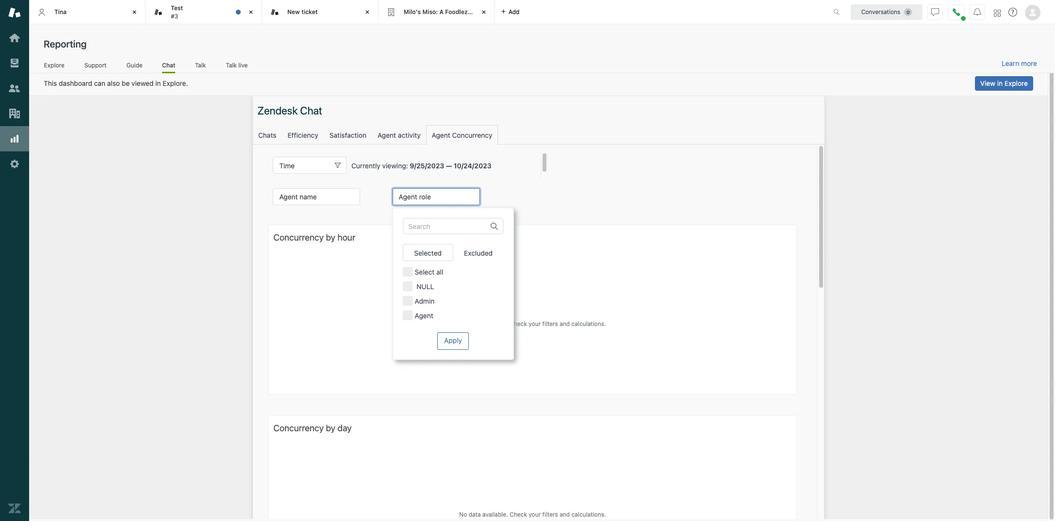 Task type: vqa. For each thing, say whether or not it's contained in the screenshot.
"Jeremy Miller"
no



Task type: describe. For each thing, give the bounding box(es) containing it.
in inside button
[[998, 79, 1003, 87]]

a
[[440, 8, 444, 15]]

customers image
[[8, 82, 21, 95]]

talk for talk live
[[226, 61, 237, 69]]

close image for milo's miso: a foodlez subsidiary
[[479, 7, 489, 17]]

close image
[[130, 7, 139, 17]]

dashboard
[[59, 79, 92, 87]]

0 vertical spatial explore
[[44, 61, 64, 69]]

notifications image
[[974, 8, 982, 16]]

conversations
[[862, 8, 901, 15]]

milo's miso: a foodlez subsidiary tab
[[379, 0, 500, 24]]

close image for new ticket
[[363, 7, 373, 17]]

view in explore button
[[976, 76, 1034, 91]]

more
[[1022, 59, 1038, 68]]

can
[[94, 79, 105, 87]]

get help image
[[1009, 8, 1018, 17]]

ticket
[[302, 8, 318, 15]]

learn more link
[[1002, 59, 1038, 68]]

close image inside tab
[[246, 7, 256, 17]]

1 in from the left
[[155, 79, 161, 87]]

talk link
[[195, 61, 206, 72]]

explore.
[[163, 79, 188, 87]]

miso:
[[423, 8, 438, 15]]

explore link
[[44, 61, 65, 72]]

main element
[[0, 0, 29, 522]]

be
[[122, 79, 130, 87]]

#3
[[171, 12, 178, 20]]

talk for talk
[[195, 61, 206, 69]]

admin image
[[8, 158, 21, 170]]

milo's miso: a foodlez subsidiary
[[404, 8, 500, 15]]

conversations button
[[851, 4, 923, 20]]

subsidiary
[[470, 8, 500, 15]]

view in explore
[[981, 79, 1029, 87]]

viewed
[[132, 79, 154, 87]]

reporting image
[[8, 133, 21, 145]]

new
[[288, 8, 300, 15]]

live
[[239, 61, 248, 69]]



Task type: locate. For each thing, give the bounding box(es) containing it.
tab containing test
[[146, 0, 262, 24]]

close image
[[246, 7, 256, 17], [363, 7, 373, 17], [479, 7, 489, 17]]

guide
[[126, 61, 143, 69]]

learn more
[[1002, 59, 1038, 68]]

3 close image from the left
[[479, 7, 489, 17]]

zendesk image
[[8, 503, 21, 515]]

1 close image from the left
[[246, 7, 256, 17]]

1 horizontal spatial in
[[998, 79, 1003, 87]]

chat link
[[162, 61, 175, 73]]

new ticket tab
[[262, 0, 379, 24]]

test
[[171, 4, 183, 12]]

close image left new
[[246, 7, 256, 17]]

1 horizontal spatial talk
[[226, 61, 237, 69]]

milo's
[[404, 8, 421, 15]]

explore
[[44, 61, 64, 69], [1005, 79, 1029, 87]]

zendesk products image
[[995, 9, 1001, 16]]

in right 'view'
[[998, 79, 1003, 87]]

in
[[155, 79, 161, 87], [998, 79, 1003, 87]]

chat
[[162, 61, 175, 69]]

view
[[981, 79, 996, 87]]

this
[[44, 79, 57, 87]]

talk
[[195, 61, 206, 69], [226, 61, 237, 69]]

reporting
[[44, 38, 87, 50]]

talk live link
[[226, 61, 248, 72]]

this dashboard can also be viewed in explore.
[[44, 79, 188, 87]]

2 close image from the left
[[363, 7, 373, 17]]

close image inside new ticket tab
[[363, 7, 373, 17]]

learn
[[1002, 59, 1020, 68]]

explore down learn more link
[[1005, 79, 1029, 87]]

0 horizontal spatial talk
[[195, 61, 206, 69]]

0 horizontal spatial explore
[[44, 61, 64, 69]]

2 in from the left
[[998, 79, 1003, 87]]

talk right "chat"
[[195, 61, 206, 69]]

new ticket
[[288, 8, 318, 15]]

views image
[[8, 57, 21, 69]]

tina
[[54, 8, 67, 15]]

in right viewed
[[155, 79, 161, 87]]

also
[[107, 79, 120, 87]]

support
[[85, 61, 107, 69]]

talk left live
[[226, 61, 237, 69]]

support link
[[84, 61, 107, 72]]

add button
[[495, 0, 526, 24]]

0 horizontal spatial close image
[[246, 7, 256, 17]]

2 talk from the left
[[226, 61, 237, 69]]

close image left the milo's
[[363, 7, 373, 17]]

test #3
[[171, 4, 183, 20]]

2 horizontal spatial close image
[[479, 7, 489, 17]]

explore up this
[[44, 61, 64, 69]]

tab
[[146, 0, 262, 24]]

1 talk from the left
[[195, 61, 206, 69]]

explore inside button
[[1005, 79, 1029, 87]]

talk inside "link"
[[226, 61, 237, 69]]

zendesk support image
[[8, 6, 21, 19]]

tabs tab list
[[29, 0, 824, 24]]

close image left add dropdown button
[[479, 7, 489, 17]]

1 vertical spatial explore
[[1005, 79, 1029, 87]]

add
[[509, 8, 520, 15]]

foodlez
[[445, 8, 468, 15]]

talk live
[[226, 61, 248, 69]]

1 horizontal spatial explore
[[1005, 79, 1029, 87]]

organizations image
[[8, 107, 21, 120]]

tina tab
[[29, 0, 146, 24]]

guide link
[[126, 61, 143, 72]]

close image inside 'milo's miso: a foodlez subsidiary' tab
[[479, 7, 489, 17]]

button displays agent's chat status as invisible. image
[[932, 8, 940, 16]]

0 horizontal spatial in
[[155, 79, 161, 87]]

get started image
[[8, 32, 21, 44]]

1 horizontal spatial close image
[[363, 7, 373, 17]]



